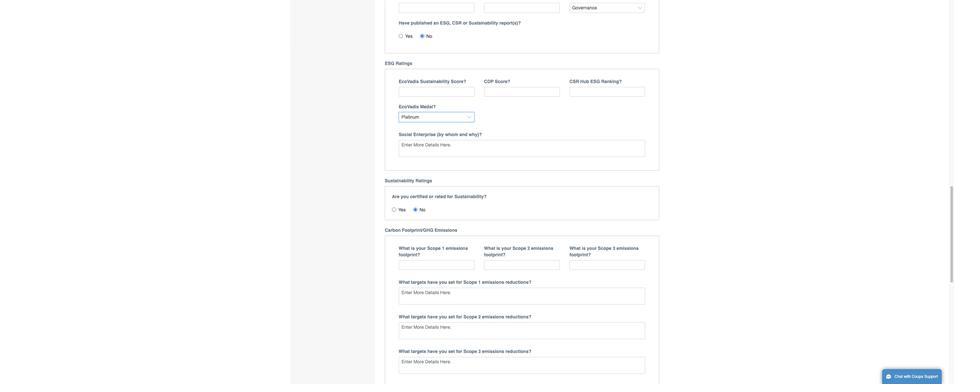 Task type: locate. For each thing, give the bounding box(es) containing it.
footprint? down the footprint/ghg in the left of the page
[[399, 253, 420, 258]]

1 vertical spatial targets
[[411, 315, 427, 320]]

1 horizontal spatial is
[[497, 246, 501, 251]]

0 vertical spatial csr
[[452, 20, 462, 26]]

hub
[[581, 79, 590, 84]]

is for what is your scope 2 emissions footprint?
[[497, 246, 501, 251]]

emissions inside what is your scope 2 emissions footprint?
[[532, 246, 554, 251]]

published
[[411, 20, 433, 26]]

What targets have you set for Scope 1 emissions reductions? text field
[[399, 288, 646, 305]]

emissions up what is your scope 3 emissions footprint? text box
[[617, 246, 639, 251]]

1 reductions? from the top
[[506, 280, 532, 285]]

esg
[[385, 61, 395, 66], [591, 79, 600, 84]]

yes down have
[[406, 34, 413, 39]]

footprint?
[[399, 253, 420, 258], [485, 253, 506, 258], [570, 253, 591, 258]]

scope inside what is your scope 1 emissions footprint?
[[428, 246, 441, 251]]

2 inside what is your scope 2 emissions footprint?
[[528, 246, 530, 251]]

targets
[[411, 280, 427, 285], [411, 315, 427, 320], [411, 350, 427, 355]]

ecovadis for ecovadis medal?
[[399, 104, 419, 110]]

What targets have you set for Scope 2 emissions reductions? text field
[[399, 323, 646, 340]]

3 set from the top
[[449, 350, 455, 355]]

csr
[[452, 20, 462, 26], [570, 79, 580, 84]]

0 vertical spatial yes
[[406, 34, 413, 39]]

rated
[[435, 194, 446, 199]]

1
[[442, 246, 445, 251], [479, 280, 481, 285]]

2 have from the top
[[428, 315, 438, 320]]

3 is from the left
[[582, 246, 586, 251]]

emissions
[[446, 246, 468, 251], [532, 246, 554, 251], [617, 246, 639, 251], [482, 280, 505, 285], [482, 315, 505, 320], [482, 350, 505, 355]]

1 vertical spatial 1
[[479, 280, 481, 285]]

Certifying Organization text field
[[485, 3, 560, 13]]

1 horizontal spatial no
[[427, 34, 433, 39]]

2 set from the top
[[449, 315, 455, 320]]

1 footprint? from the left
[[399, 253, 420, 258]]

score? up ecovadis sustainability score? text box
[[451, 79, 467, 84]]

what inside what is your scope 2 emissions footprint?
[[485, 246, 496, 251]]

3 your from the left
[[587, 246, 597, 251]]

set for 3
[[449, 350, 455, 355]]

no for certified
[[420, 208, 426, 213]]

reductions? up what targets have you set for scope 3 emissions reductions? text box
[[506, 350, 532, 355]]

or left rated
[[429, 194, 434, 199]]

2
[[528, 246, 530, 251], [479, 315, 481, 320]]

2 vertical spatial targets
[[411, 350, 427, 355]]

for
[[447, 194, 454, 199], [457, 280, 463, 285], [457, 315, 463, 320], [457, 350, 463, 355]]

emissions down emissions
[[446, 246, 468, 251]]

reductions? up what targets have you set for scope 1 emissions reductions? text field
[[506, 280, 532, 285]]

is inside what is your scope 3 emissions footprint?
[[582, 246, 586, 251]]

1 vertical spatial set
[[449, 315, 455, 320]]

2 vertical spatial have
[[428, 350, 438, 355]]

ecovadis
[[399, 79, 419, 84], [399, 104, 419, 110]]

emissions up what targets have you set for scope 1 emissions reductions? text field
[[482, 280, 505, 285]]

what
[[399, 246, 410, 251], [485, 246, 496, 251], [570, 246, 581, 251], [399, 280, 410, 285], [399, 315, 410, 320], [399, 350, 410, 355]]

yes down are
[[399, 208, 406, 213]]

certified
[[410, 194, 428, 199]]

yes for you
[[399, 208, 406, 213]]

footprint? inside what is your scope 3 emissions footprint?
[[570, 253, 591, 258]]

what inside what is your scope 3 emissions footprint?
[[570, 246, 581, 251]]

cdp
[[485, 79, 494, 84]]

1 vertical spatial ratings
[[416, 178, 433, 184]]

is up what is your scope 2 emissions footprint? text box
[[497, 246, 501, 251]]

1 vertical spatial no
[[420, 208, 426, 213]]

sustainability
[[469, 20, 499, 26], [420, 79, 450, 84], [385, 178, 415, 184]]

3
[[613, 246, 616, 251], [479, 350, 481, 355]]

your down carbon footprint/ghg emissions
[[416, 246, 426, 251]]

footprint? inside what is your scope 1 emissions footprint?
[[399, 253, 420, 258]]

ecovadis left medal? at the left top
[[399, 104, 419, 110]]

0 horizontal spatial 1
[[442, 246, 445, 251]]

1 vertical spatial reductions?
[[506, 315, 532, 320]]

None radio
[[399, 34, 403, 38]]

1 horizontal spatial 1
[[479, 280, 481, 285]]

is
[[411, 246, 415, 251], [497, 246, 501, 251], [582, 246, 586, 251]]

0 vertical spatial set
[[449, 280, 455, 285]]

reductions? for what targets have you set for scope 1 emissions reductions?
[[506, 280, 532, 285]]

1 horizontal spatial your
[[502, 246, 512, 251]]

1 vertical spatial yes
[[399, 208, 406, 213]]

ecovadis down esg ratings
[[399, 79, 419, 84]]

1 horizontal spatial esg
[[591, 79, 600, 84]]

sustainability up are
[[385, 178, 415, 184]]

no down the certified
[[420, 208, 426, 213]]

scope
[[428, 246, 441, 251], [513, 246, 527, 251], [598, 246, 612, 251], [464, 280, 477, 285], [464, 315, 477, 320], [464, 350, 477, 355]]

1 vertical spatial or
[[429, 194, 434, 199]]

you for what targets have you set for scope 1 emissions reductions?
[[439, 280, 447, 285]]

0 vertical spatial esg
[[385, 61, 395, 66]]

ecovadis medal?
[[399, 104, 436, 110]]

your up what is your scope 2 emissions footprint? text box
[[502, 246, 512, 251]]

enterprise
[[414, 132, 436, 137]]

report(s)?
[[500, 20, 521, 26]]

0 horizontal spatial score?
[[451, 79, 467, 84]]

what is your scope 1 emissions footprint?
[[399, 246, 468, 258]]

1 horizontal spatial footprint?
[[485, 253, 506, 258]]

What is your Scope 2 emissions footprint? text field
[[485, 261, 560, 271]]

1 inside what is your scope 1 emissions footprint?
[[442, 246, 445, 251]]

1 horizontal spatial 2
[[528, 246, 530, 251]]

have
[[399, 20, 410, 26]]

footprint? up what is your scope 3 emissions footprint? text box
[[570, 253, 591, 258]]

1 horizontal spatial 3
[[613, 246, 616, 251]]

reductions?
[[506, 280, 532, 285], [506, 315, 532, 320], [506, 350, 532, 355]]

0 horizontal spatial your
[[416, 246, 426, 251]]

3 targets from the top
[[411, 350, 427, 355]]

footprint? up what is your scope 2 emissions footprint? text box
[[485, 253, 506, 258]]

what for what targets have you set for scope 3 emissions reductions?
[[399, 350, 410, 355]]

1 horizontal spatial score?
[[495, 79, 511, 84]]

(by
[[437, 132, 444, 137]]

0 vertical spatial have
[[428, 280, 438, 285]]

0 horizontal spatial ratings
[[396, 61, 413, 66]]

2 horizontal spatial your
[[587, 246, 597, 251]]

ranking?
[[602, 79, 622, 84]]

2 your from the left
[[502, 246, 512, 251]]

is up what is your scope 3 emissions footprint? text box
[[582, 246, 586, 251]]

no down published
[[427, 34, 433, 39]]

yes
[[406, 34, 413, 39], [399, 208, 406, 213]]

or right esg, at top left
[[463, 20, 468, 26]]

have
[[428, 280, 438, 285], [428, 315, 438, 320], [428, 350, 438, 355]]

is inside what is your scope 1 emissions footprint?
[[411, 246, 415, 251]]

csr right esg, at top left
[[452, 20, 462, 26]]

set
[[449, 280, 455, 285], [449, 315, 455, 320], [449, 350, 455, 355]]

0 horizontal spatial 2
[[479, 315, 481, 320]]

or
[[463, 20, 468, 26], [429, 194, 434, 199]]

sustainability up ecovadis sustainability score? text box
[[420, 79, 450, 84]]

2 vertical spatial reductions?
[[506, 350, 532, 355]]

2 ecovadis from the top
[[399, 104, 419, 110]]

reductions? up the what targets have you set for scope 2 emissions reductions? text field
[[506, 315, 532, 320]]

0 vertical spatial ecovadis
[[399, 79, 419, 84]]

1 horizontal spatial ratings
[[416, 178, 433, 184]]

sustainability left the report(s)?
[[469, 20, 499, 26]]

3 footprint? from the left
[[570, 253, 591, 258]]

CDP Score? text field
[[485, 87, 560, 97]]

your for 3
[[587, 246, 597, 251]]

your up what is your scope 3 emissions footprint? text box
[[587, 246, 597, 251]]

1 is from the left
[[411, 246, 415, 251]]

3 have from the top
[[428, 350, 438, 355]]

1 vertical spatial ecovadis
[[399, 104, 419, 110]]

None radio
[[420, 34, 425, 38], [392, 208, 396, 212], [414, 208, 418, 212], [420, 34, 425, 38], [392, 208, 396, 212], [414, 208, 418, 212]]

is inside what is your scope 2 emissions footprint?
[[497, 246, 501, 251]]

0 horizontal spatial no
[[420, 208, 426, 213]]

2 vertical spatial sustainability
[[385, 178, 415, 184]]

0 horizontal spatial is
[[411, 246, 415, 251]]

csr hub esg ranking?
[[570, 79, 622, 84]]

2 horizontal spatial footprint?
[[570, 253, 591, 258]]

cdp score?
[[485, 79, 511, 84]]

sustainability ratings
[[385, 178, 433, 184]]

3 reductions? from the top
[[506, 350, 532, 355]]

1 vertical spatial 2
[[479, 315, 481, 320]]

what for what is your scope 3 emissions footprint?
[[570, 246, 581, 251]]

0 vertical spatial ratings
[[396, 61, 413, 66]]

0 vertical spatial 3
[[613, 246, 616, 251]]

score?
[[451, 79, 467, 84], [495, 79, 511, 84]]

csr left hub
[[570, 79, 580, 84]]

1 have from the top
[[428, 280, 438, 285]]

what for what is your scope 2 emissions footprint?
[[485, 246, 496, 251]]

medal?
[[420, 104, 436, 110]]

1 vertical spatial have
[[428, 315, 438, 320]]

your inside what is your scope 2 emissions footprint?
[[502, 246, 512, 251]]

2 targets from the top
[[411, 315, 427, 320]]

1 vertical spatial csr
[[570, 79, 580, 84]]

and
[[460, 132, 468, 137]]

1 targets from the top
[[411, 280, 427, 285]]

esg,
[[440, 20, 451, 26]]

emissions up what is your scope 2 emissions footprint? text box
[[532, 246, 554, 251]]

your inside what is your scope 1 emissions footprint?
[[416, 246, 426, 251]]

0 vertical spatial sustainability
[[469, 20, 499, 26]]

your
[[416, 246, 426, 251], [502, 246, 512, 251], [587, 246, 597, 251]]

carbon
[[385, 228, 401, 233]]

what inside what is your scope 1 emissions footprint?
[[399, 246, 410, 251]]

2 footprint? from the left
[[485, 253, 506, 258]]

social
[[399, 132, 412, 137]]

scope inside what is your scope 2 emissions footprint?
[[513, 246, 527, 251]]

2 is from the left
[[497, 246, 501, 251]]

ratings for sustainability ratings
[[416, 178, 433, 184]]

0 vertical spatial 1
[[442, 246, 445, 251]]

0 horizontal spatial esg
[[385, 61, 395, 66]]

2 vertical spatial set
[[449, 350, 455, 355]]

you
[[401, 194, 409, 199], [439, 280, 447, 285], [439, 315, 447, 320], [439, 350, 447, 355]]

is down the footprint/ghg in the left of the page
[[411, 246, 415, 251]]

footprint? inside what is your scope 2 emissions footprint?
[[485, 253, 506, 258]]

1 set from the top
[[449, 280, 455, 285]]

your inside what is your scope 3 emissions footprint?
[[587, 246, 597, 251]]

1 your from the left
[[416, 246, 426, 251]]

1 vertical spatial 3
[[479, 350, 481, 355]]

1 horizontal spatial sustainability
[[420, 79, 450, 84]]

no
[[427, 34, 433, 39], [420, 208, 426, 213]]

chat
[[895, 375, 904, 380]]

2 reductions? from the top
[[506, 315, 532, 320]]

0 vertical spatial or
[[463, 20, 468, 26]]

0 vertical spatial reductions?
[[506, 280, 532, 285]]

0 vertical spatial 2
[[528, 246, 530, 251]]

0 horizontal spatial or
[[429, 194, 434, 199]]

0 vertical spatial no
[[427, 34, 433, 39]]

ratings
[[396, 61, 413, 66], [416, 178, 433, 184]]

scope inside what is your scope 3 emissions footprint?
[[598, 246, 612, 251]]

footprint? for what is your scope 2 emissions footprint?
[[485, 253, 506, 258]]

1 ecovadis from the top
[[399, 79, 419, 84]]

emissions
[[435, 228, 458, 233]]

score? right cdp
[[495, 79, 511, 84]]

what targets have you set for scope 1 emissions reductions?
[[399, 280, 532, 285]]

have for what targets have you set for scope 3 emissions reductions?
[[428, 350, 438, 355]]

0 vertical spatial targets
[[411, 280, 427, 285]]

social enterprise (by whom and why)?
[[399, 132, 482, 137]]

0 horizontal spatial footprint?
[[399, 253, 420, 258]]

what for what targets have you set for scope 2 emissions reductions?
[[399, 315, 410, 320]]

2 horizontal spatial is
[[582, 246, 586, 251]]

2 horizontal spatial sustainability
[[469, 20, 499, 26]]

you for what targets have you set for scope 3 emissions reductions?
[[439, 350, 447, 355]]

reductions? for what targets have you set for scope 2 emissions reductions?
[[506, 315, 532, 320]]

footprint? for what is your scope 1 emissions footprint?
[[399, 253, 420, 258]]



Task type: describe. For each thing, give the bounding box(es) containing it.
why)?
[[469, 132, 482, 137]]

for for 1
[[457, 280, 463, 285]]

emissions inside what is your scope 1 emissions footprint?
[[446, 246, 468, 251]]

EcoVadis Sustainability Score? text field
[[399, 87, 475, 97]]

is for what is your scope 1 emissions footprint?
[[411, 246, 415, 251]]

are
[[392, 194, 400, 199]]

targets for what targets have you set for scope 1 emissions reductions?
[[411, 280, 427, 285]]

ecovadis for ecovadis sustainability score?
[[399, 79, 419, 84]]

ESG Score text field
[[399, 3, 475, 13]]

whom
[[445, 132, 459, 137]]

emissions inside what is your scope 3 emissions footprint?
[[617, 246, 639, 251]]

esg ratings
[[385, 61, 413, 66]]

have published an esg, csr or sustainability report(s)?
[[399, 20, 521, 26]]

ratings for esg ratings
[[396, 61, 413, 66]]

your for 2
[[502, 246, 512, 251]]

1 vertical spatial esg
[[591, 79, 600, 84]]

2 score? from the left
[[495, 79, 511, 84]]

What targets have you set for Scope 3 emissions reductions? text field
[[399, 358, 646, 375]]

are you certified or rated for sustainability?
[[392, 194, 487, 199]]

yes for published
[[406, 34, 413, 39]]

carbon footprint/ghg emissions
[[385, 228, 458, 233]]

have for what targets have you set for scope 2 emissions reductions?
[[428, 315, 438, 320]]

0 horizontal spatial sustainability
[[385, 178, 415, 184]]

chat with coupa support
[[895, 375, 939, 380]]

what for what targets have you set for scope 1 emissions reductions?
[[399, 280, 410, 285]]

have for what targets have you set for scope 1 emissions reductions?
[[428, 280, 438, 285]]

what targets have you set for scope 3 emissions reductions?
[[399, 350, 532, 355]]

1 score? from the left
[[451, 79, 467, 84]]

your for 1
[[416, 246, 426, 251]]

3 inside what is your scope 3 emissions footprint?
[[613, 246, 616, 251]]

What is your Scope 1 emissions footprint? text field
[[399, 261, 475, 271]]

what targets have you set for scope 2 emissions reductions?
[[399, 315, 532, 320]]

is for what is your scope 3 emissions footprint?
[[582, 246, 586, 251]]

1 vertical spatial sustainability
[[420, 79, 450, 84]]

footprint? for what is your scope 3 emissions footprint?
[[570, 253, 591, 258]]

targets for what targets have you set for scope 3 emissions reductions?
[[411, 350, 427, 355]]

sustainability?
[[455, 194, 487, 199]]

emissions up the what targets have you set for scope 2 emissions reductions? text field
[[482, 315, 505, 320]]

1 horizontal spatial or
[[463, 20, 468, 26]]

1 horizontal spatial csr
[[570, 79, 580, 84]]

what is your scope 3 emissions footprint?
[[570, 246, 639, 258]]

footprint/ghg
[[402, 228, 434, 233]]

with
[[905, 375, 912, 380]]

ecovadis sustainability score?
[[399, 79, 467, 84]]

what is your scope 2 emissions footprint?
[[485, 246, 554, 258]]

coupa
[[913, 375, 924, 380]]

what for what is your scope 1 emissions footprint?
[[399, 246, 410, 251]]

support
[[925, 375, 939, 380]]

emissions up what targets have you set for scope 3 emissions reductions? text box
[[482, 350, 505, 355]]

0 horizontal spatial csr
[[452, 20, 462, 26]]

reductions? for what targets have you set for scope 3 emissions reductions?
[[506, 350, 532, 355]]

0 horizontal spatial 3
[[479, 350, 481, 355]]

no for an
[[427, 34, 433, 39]]

Social Enterprise (by whom and why)? text field
[[399, 140, 646, 157]]

CSR Hub ESG Ranking? text field
[[570, 87, 646, 97]]

set for 2
[[449, 315, 455, 320]]

for for 2
[[457, 315, 463, 320]]

chat with coupa support button
[[883, 370, 943, 385]]

for for 3
[[457, 350, 463, 355]]

set for 1
[[449, 280, 455, 285]]

you for what targets have you set for scope 2 emissions reductions?
[[439, 315, 447, 320]]

an
[[434, 20, 439, 26]]

targets for what targets have you set for scope 2 emissions reductions?
[[411, 315, 427, 320]]

What is your Scope 3 emissions footprint? text field
[[570, 261, 646, 271]]



Task type: vqa. For each thing, say whether or not it's contained in the screenshot.
12th Email from the top of the page
no



